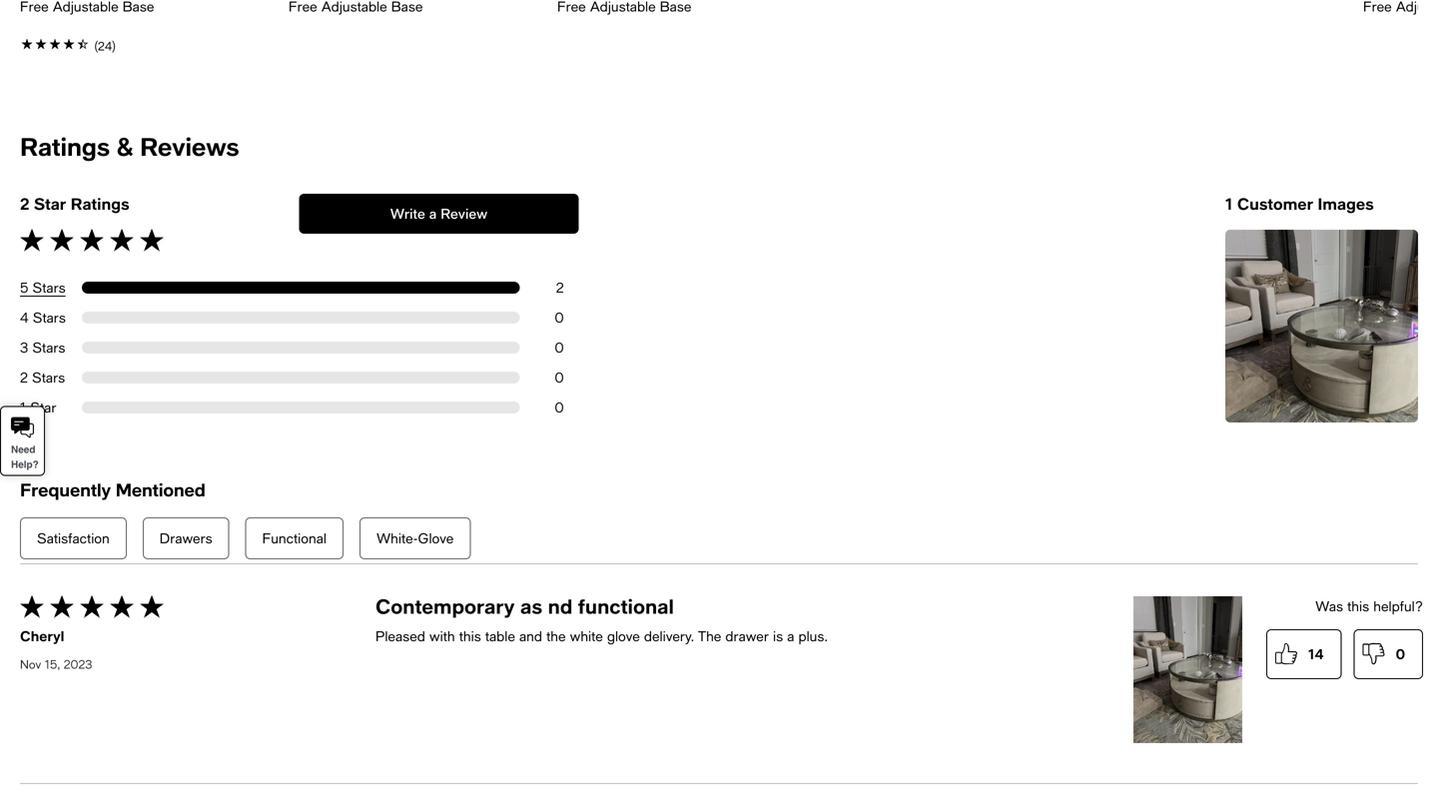 Task type: locate. For each thing, give the bounding box(es) containing it.
4 progressbar progress bar from the top
[[82, 372, 520, 384]]

reviews
[[140, 131, 239, 161]]

0 for 2 stars
[[555, 369, 564, 386]]

0 vertical spatial 1
[[1226, 194, 1233, 213]]

stars right 3
[[32, 339, 65, 356]]

1 horizontal spatial glove
[[607, 628, 640, 644]]

mentioned
[[116, 479, 205, 501]]

white-
[[377, 530, 418, 546]]

this
[[1348, 598, 1370, 614], [459, 628, 481, 644]]

1 vertical spatial functional
[[578, 594, 674, 618]]

progressbar progress bar for 3 stars
[[82, 342, 520, 354]]

stars down 3 stars
[[32, 369, 65, 386]]

1 vertical spatial a
[[787, 628, 795, 644]]

5 progressbar progress bar from the top
[[82, 402, 520, 414]]

free adjustable base. free base with qualifying mattress purchase. image
[[20, 0, 265, 16], [289, 0, 533, 16], [557, 0, 802, 16], [1364, 0, 1439, 16]]

0 for 3 stars
[[555, 339, 564, 356]]

1 for 1 customer images
[[1226, 194, 1233, 213]]

0
[[555, 309, 564, 326], [555, 339, 564, 356], [555, 369, 564, 386], [555, 399, 564, 416], [1396, 646, 1406, 662]]

1 progressbar progress bar from the top
[[82, 282, 520, 294]]

0 horizontal spatial 1
[[20, 399, 26, 416]]

stars
[[33, 279, 66, 296], [33, 309, 66, 326], [32, 339, 65, 356], [32, 369, 65, 386]]

1 vertical spatial 1
[[20, 399, 26, 416]]

helpful?
[[1374, 598, 1424, 614]]

1 customer images
[[1226, 194, 1374, 213]]

a right is
[[787, 628, 795, 644]]

1 horizontal spatial functional
[[578, 594, 674, 618]]

a right write
[[429, 205, 437, 222]]

stars for 5 stars
[[33, 279, 66, 296]]

3 stars from the top
[[32, 339, 65, 356]]

4 stars from the top
[[32, 369, 65, 386]]

white-glove link
[[360, 517, 471, 559]]

1
[[1226, 194, 1233, 213], [20, 399, 26, 416]]

3 progressbar progress bar from the top
[[82, 342, 520, 354]]

functional
[[262, 530, 327, 546], [578, 594, 674, 618]]

glove
[[418, 530, 454, 546], [607, 628, 640, 644]]

a inside button
[[429, 205, 437, 222]]

4 free adjustable base. free base with qualifying mattress purchase. image from the left
[[1364, 0, 1439, 16]]

1 left customer
[[1226, 194, 1233, 213]]

star for 1
[[30, 399, 56, 416]]

need
[[11, 444, 35, 456]]

drawers link
[[143, 517, 229, 559]]

2
[[20, 194, 29, 213], [556, 279, 564, 296], [20, 369, 28, 386]]

0 vertical spatial star
[[34, 194, 66, 213]]

2 vertical spatial 2
[[20, 369, 28, 386]]

2 progressbar progress bar from the top
[[82, 312, 520, 324]]

cheryl
[[20, 628, 64, 644]]

0 horizontal spatial a
[[429, 205, 437, 222]]

1 horizontal spatial this
[[1348, 598, 1370, 614]]

0 vertical spatial a
[[429, 205, 437, 222]]

pleased
[[376, 628, 425, 644]]

2 for 2
[[556, 279, 564, 296]]

star up 5 stars
[[34, 194, 66, 213]]

white
[[570, 628, 603, 644]]

star
[[34, 194, 66, 213], [30, 399, 56, 416]]

0 horizontal spatial this
[[459, 628, 481, 644]]

with
[[429, 628, 455, 644]]

2 stars from the top
[[33, 309, 66, 326]]

customer
[[1238, 194, 1314, 213]]

need help? button
[[0, 406, 45, 476]]

was
[[1316, 598, 1344, 614]]

0 vertical spatial 2
[[20, 194, 29, 213]]

2 for 2                 star ratings
[[20, 194, 29, 213]]

4
[[20, 309, 29, 326]]

this right was
[[1348, 598, 1370, 614]]

2 free adjustable base. free base with qualifying mattress purchase. image from the left
[[289, 0, 533, 16]]

frequently
[[20, 479, 111, 501]]

satisfaction link
[[20, 517, 127, 559]]

stars for 2 stars
[[32, 369, 65, 386]]

1 vertical spatial 2
[[556, 279, 564, 296]]

stars right 5
[[33, 279, 66, 296]]

14 button
[[1267, 629, 1342, 679]]

glove right white
[[607, 628, 640, 644]]

progressbar progress bar
[[82, 282, 520, 294], [82, 312, 520, 324], [82, 342, 520, 354], [82, 372, 520, 384], [82, 402, 520, 414]]

5 stars
[[20, 279, 66, 296]]

0 vertical spatial functional
[[262, 530, 327, 546]]

1 down 2 stars
[[20, 399, 26, 416]]

0 vertical spatial this
[[1348, 598, 1370, 614]]

2                 star ratings
[[20, 194, 129, 213]]

drawer
[[726, 628, 769, 644]]

1 vertical spatial this
[[459, 628, 481, 644]]

delivery.
[[644, 628, 694, 644]]

pleased with this table and the white glove delivery. the drawer is a plus.
[[376, 628, 828, 644]]

0 vertical spatial glove
[[418, 530, 454, 546]]

stars right 4
[[33, 309, 66, 326]]

glove up contemporary
[[418, 530, 454, 546]]

ratings up 2                 star ratings
[[20, 131, 110, 161]]

1 stars from the top
[[33, 279, 66, 296]]

review photo image
[[1134, 596, 1243, 743]]

contemporary
[[376, 594, 515, 618]]

2 for 2 stars
[[20, 369, 28, 386]]

this right with
[[459, 628, 481, 644]]

5
[[20, 279, 28, 296]]

1 for 1 star
[[20, 399, 26, 416]]

1 horizontal spatial 1
[[1226, 194, 1233, 213]]

0 vertical spatial ratings
[[20, 131, 110, 161]]

star down 2 stars
[[30, 399, 56, 416]]

ratings
[[20, 131, 110, 161], [71, 194, 129, 213]]

0 for 1 star
[[555, 399, 564, 416]]

star for 2
[[34, 194, 66, 213]]

ratings down &
[[71, 194, 129, 213]]

a
[[429, 205, 437, 222], [787, 628, 795, 644]]

was this helpful?
[[1316, 598, 1424, 614]]

the
[[698, 628, 722, 644]]

stars for 4 stars
[[33, 309, 66, 326]]

1 vertical spatial star
[[30, 399, 56, 416]]



Task type: describe. For each thing, give the bounding box(es) containing it.
stars for 3 stars
[[32, 339, 65, 356]]

1 horizontal spatial a
[[787, 628, 795, 644]]

nd
[[548, 594, 573, 618]]

0 horizontal spatial glove
[[418, 530, 454, 546]]

is
[[773, 628, 783, 644]]

3 stars
[[20, 339, 65, 356]]

need help?
[[11, 444, 39, 471]]

2 stars
[[20, 369, 65, 386]]

1 vertical spatial ratings
[[71, 194, 129, 213]]

table
[[485, 628, 515, 644]]

write a review
[[390, 205, 488, 222]]

progressbar progress bar for 4 stars
[[82, 312, 520, 324]]

4 stars
[[20, 309, 66, 326]]

review submitted on nov 15, 2023 element
[[20, 654, 352, 674]]

1 free adjustable base. free base with qualifying mattress purchase. image from the left
[[20, 0, 265, 16]]

3 free adjustable base. free base with qualifying mattress purchase. image from the left
[[557, 0, 802, 16]]

4.4583 out of 5 rating with 24 reviews image
[[20, 32, 265, 55]]

functional link
[[245, 517, 344, 559]]

15,
[[45, 657, 60, 671]]

plus.
[[799, 628, 828, 644]]

progressbar progress bar for 2 stars
[[82, 372, 520, 384]]

(24)
[[94, 39, 116, 53]]

1 star
[[20, 399, 56, 416]]

the
[[547, 628, 566, 644]]

nov 15, 2023
[[20, 657, 92, 671]]

images
[[1318, 194, 1374, 213]]

as
[[520, 594, 542, 618]]

ratings & reviews
[[20, 131, 239, 161]]

and
[[519, 628, 542, 644]]

white-glove
[[377, 530, 454, 546]]

satisfaction
[[37, 530, 110, 546]]

0 for 4 stars
[[555, 309, 564, 326]]

write a review button
[[299, 194, 579, 234]]

help?
[[11, 459, 39, 471]]

2023
[[64, 657, 92, 671]]

contemporary as nd functional
[[376, 594, 674, 618]]

write
[[390, 205, 425, 222]]

progressbar progress bar for 5 stars
[[82, 282, 520, 294]]

14
[[1309, 646, 1324, 662]]

0 inside button
[[1396, 646, 1406, 662]]

nov
[[20, 657, 41, 671]]

0 horizontal spatial functional
[[262, 530, 327, 546]]

progressbar progress bar for 1 star
[[82, 402, 520, 414]]

&
[[116, 131, 133, 161]]

review
[[441, 205, 488, 222]]

drawers
[[160, 530, 212, 546]]

1 vertical spatial glove
[[607, 628, 640, 644]]

frequently mentioned
[[20, 479, 205, 501]]

3
[[20, 339, 28, 356]]

0 button
[[1354, 629, 1424, 679]]



Task type: vqa. For each thing, say whether or not it's contained in the screenshot.
Write
yes



